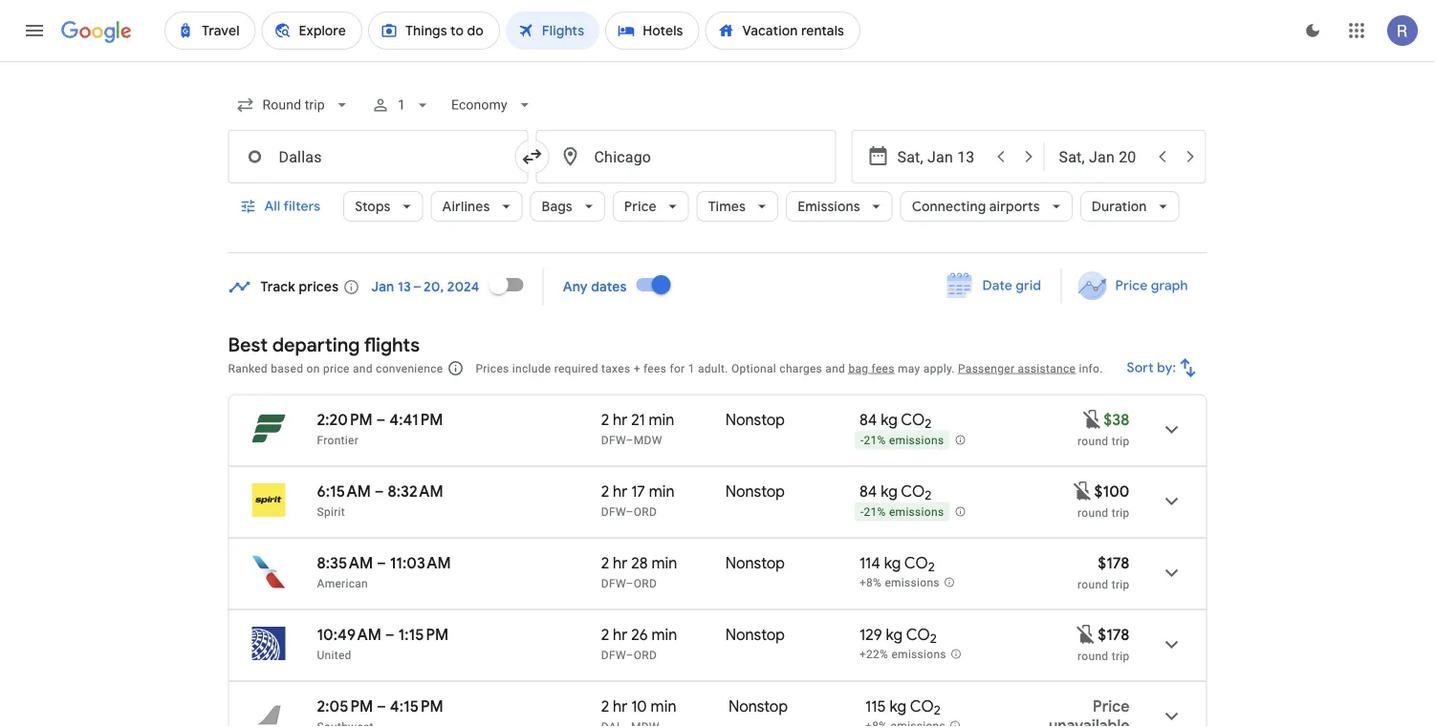 Task type: describe. For each thing, give the bounding box(es) containing it.
round for $38
[[1078, 435, 1109, 448]]

min inside total duration 2 hr 10 min. element
[[651, 697, 677, 717]]

8:35 am
[[317, 554, 373, 573]]

2024
[[447, 279, 480, 296]]

emissions down may
[[889, 434, 944, 448]]

this price for this flight doesn't include overhead bin access. if you need a carry-on bag, use the bags filter to update prices. image for $38
[[1081, 408, 1104, 431]]

duration button
[[1080, 184, 1180, 229]]

ord for 28
[[634, 577, 657, 590]]

21% for 2 hr 21 min
[[864, 434, 886, 448]]

13 – 20,
[[398, 279, 444, 296]]

$178 round trip
[[1078, 554, 1130, 591]]

date grid button
[[933, 269, 1057, 303]]

co for $38
[[901, 410, 925, 430]]

21
[[631, 410, 645, 430]]

8:35 am – 11:03 am american
[[317, 554, 451, 590]]

84 kg co 2 for $38
[[860, 410, 932, 432]]

2 hr 10 min
[[601, 697, 677, 717]]

learn more about tracked prices image
[[343, 279, 360, 296]]

bag
[[849, 362, 869, 375]]

sort by: button
[[1120, 345, 1207, 391]]

total duration 2 hr 10 min. element
[[601, 697, 729, 720]]

leaves dallas/fort worth international airport at 8:35 am on saturday, january 13 and arrives at o'hare international airport at 11:03 am on saturday, january 13. element
[[317, 554, 451, 573]]

required
[[554, 362, 598, 375]]

2 hr 28 min dfw – ord
[[601, 554, 677, 590]]

spirit
[[317, 505, 345, 519]]

may
[[898, 362, 920, 375]]

emissions
[[798, 198, 860, 215]]

min for 2 hr 26 min
[[652, 625, 677, 645]]

main menu image
[[23, 19, 46, 42]]

leaves dallas/fort worth international airport at 2:20 pm on saturday, january 13 and arrives at chicago midway international airport at 4:41 pm on saturday, january 13. element
[[317, 410, 443, 430]]

2 left 10
[[601, 697, 609, 717]]

kg inside 114 kg co 2
[[884, 554, 901, 573]]

nonstop flight. element for 2 hr 10 min
[[729, 697, 788, 720]]

nonstop for 2 hr 21 min
[[726, 410, 785, 430]]

hr for 28
[[613, 554, 628, 573]]

prices
[[299, 279, 339, 296]]

grid
[[1016, 277, 1042, 295]]

prices
[[476, 362, 509, 375]]

airports
[[990, 198, 1040, 215]]

$178 for $178 round trip
[[1098, 554, 1130, 573]]

+8%
[[860, 577, 882, 590]]

all filters
[[264, 198, 321, 215]]

price for price unavailable
[[1093, 697, 1130, 717]]

loading results progress bar
[[0, 61, 1435, 65]]

nonstop flight. element for 2 hr 21 min
[[726, 410, 785, 433]]

american
[[317, 577, 368, 590]]

114 kg co 2
[[860, 554, 935, 576]]

11:03 am
[[390, 554, 451, 573]]

min for 2 hr 28 min
[[652, 554, 677, 573]]

ranked based on price and convenience
[[228, 362, 443, 375]]

departing
[[272, 333, 360, 357]]

2 up 114 kg co 2
[[925, 488, 932, 504]]

times
[[708, 198, 746, 215]]

dfw for 2 hr 26 min
[[601, 649, 626, 662]]

– left 4:15 pm text box
[[377, 697, 386, 717]]

round inside $178 round trip
[[1078, 578, 1109, 591]]

Departure text field
[[897, 131, 985, 183]]

price
[[323, 362, 350, 375]]

129 kg co 2
[[860, 625, 937, 648]]

united
[[317, 649, 352, 662]]

2 and from the left
[[826, 362, 845, 375]]

115 kg co 2
[[865, 697, 941, 719]]

kg for $100
[[881, 482, 898, 502]]

115
[[865, 697, 886, 717]]

jan 13 – 20, 2024
[[371, 279, 480, 296]]

ord for 17
[[634, 505, 657, 519]]

– inside 2 hr 17 min dfw – ord
[[626, 505, 634, 519]]

+22% emissions
[[860, 649, 947, 662]]

emissions up 114 kg co 2
[[889, 506, 944, 519]]

times button
[[697, 184, 779, 229]]

track prices
[[261, 279, 339, 296]]

100 US dollars text field
[[1094, 482, 1130, 502]]

hr for 21
[[613, 410, 628, 430]]

frontier
[[317, 434, 359, 447]]

2 hr 17 min dfw – ord
[[601, 482, 675, 519]]

this price for this flight doesn't include overhead bin access. if you need a carry-on bag, use the bags filter to update prices. image
[[1075, 623, 1098, 646]]

duration
[[1092, 198, 1147, 215]]

mdw
[[634, 434, 662, 447]]

- for 2 hr 21 min
[[861, 434, 864, 448]]

stops
[[355, 198, 391, 215]]

apply.
[[924, 362, 955, 375]]

– inside 8:35 am – 11:03 am american
[[377, 554, 386, 573]]

charges
[[780, 362, 822, 375]]

any dates
[[563, 279, 627, 296]]

114
[[860, 554, 881, 573]]

178 US dollars text field
[[1098, 625, 1130, 645]]

1:15 pm
[[398, 625, 449, 645]]

dates
[[591, 279, 627, 296]]

learn more about ranking image
[[447, 360, 464, 377]]

$178 for $178
[[1098, 625, 1130, 645]]

nonstop flight. element for 2 hr 26 min
[[726, 625, 785, 648]]

co for $100
[[901, 482, 925, 502]]

Arrival time: 4:15 PM. text field
[[390, 697, 444, 717]]

passenger
[[958, 362, 1015, 375]]

nonstop for 2 hr 10 min
[[729, 697, 788, 717]]

28
[[631, 554, 648, 573]]

10:49 am
[[317, 625, 382, 645]]

connecting
[[912, 198, 986, 215]]

– inside 2 hr 28 min dfw – ord
[[626, 577, 634, 590]]

none search field containing all filters
[[228, 82, 1207, 253]]

swap origin and destination. image
[[521, 145, 544, 168]]

2 hr 26 min dfw – ord
[[601, 625, 677, 662]]

2 inside 2 hr 28 min dfw – ord
[[601, 554, 609, 573]]

round for $178
[[1078, 650, 1109, 663]]

co for $178
[[906, 625, 930, 645]]

prices include required taxes + fees for 1 adult. optional charges and bag fees may apply. passenger assistance
[[476, 362, 1076, 375]]

change appearance image
[[1290, 8, 1336, 54]]

ord for 26
[[634, 649, 657, 662]]

for
[[670, 362, 685, 375]]

2 inside 114 kg co 2
[[928, 560, 935, 576]]

this price for this flight doesn't include overhead bin access. if you need a carry-on bag, use the bags filter to update prices. image for $100
[[1072, 480, 1094, 503]]

Return text field
[[1059, 131, 1147, 183]]

10:49 am – 1:15 pm united
[[317, 625, 449, 662]]

flight details. leaves dallas/fort worth international airport at 2:20 pm on saturday, january 13 and arrives at chicago midway international airport at 4:41 pm on saturday, january 13. image
[[1149, 407, 1195, 453]]

none text field inside search field
[[536, 130, 836, 184]]

+8% emissions
[[860, 577, 940, 590]]

129
[[860, 625, 882, 645]]

2 inside 115 kg co 2
[[934, 703, 941, 719]]

nonstop for 2 hr 17 min
[[726, 482, 785, 502]]

price graph
[[1115, 277, 1188, 295]]

adult.
[[698, 362, 728, 375]]

1 inside best departing flights main content
[[688, 362, 695, 375]]

trip for $178
[[1112, 650, 1130, 663]]

21% for 2 hr 17 min
[[864, 506, 886, 519]]

flight details. leaves dallas love field at 2:05 pm on saturday, january 13 and arrives at chicago midway international airport at 4:15 pm on saturday, january 13. image
[[1149, 694, 1195, 728]]

hr for 10
[[613, 697, 628, 717]]

all filters button
[[228, 184, 336, 229]]

– inside 10:49 am – 1:15 pm united
[[385, 625, 395, 645]]

26
[[631, 625, 648, 645]]

emissions down 114 kg co 2
[[885, 577, 940, 590]]

2 fees from the left
[[872, 362, 895, 375]]



Task type: locate. For each thing, give the bounding box(es) containing it.
$178
[[1098, 554, 1130, 573], [1098, 625, 1130, 645]]

2 -21% emissions from the top
[[861, 506, 944, 519]]

+
[[634, 362, 640, 375]]

84 up 114
[[860, 482, 877, 502]]

2 inside 129 kg co 2
[[930, 631, 937, 648]]

kg inside 115 kg co 2
[[890, 697, 907, 717]]

0 vertical spatial 1
[[398, 97, 405, 113]]

round down 178 us dollars text box
[[1078, 578, 1109, 591]]

dfw inside 2 hr 28 min dfw – ord
[[601, 577, 626, 590]]

flight details. leaves dallas/fort worth international airport at 8:35 am on saturday, january 13 and arrives at o'hare international airport at 11:03 am on saturday, january 13. image
[[1149, 550, 1195, 596]]

1 vertical spatial price
[[1115, 277, 1148, 295]]

2 left 26
[[601, 625, 609, 645]]

by:
[[1157, 360, 1177, 377]]

3 round trip from the top
[[1078, 650, 1130, 663]]

– inside 2 hr 26 min dfw – ord
[[626, 649, 634, 662]]

– left 4:41 pm
[[376, 410, 386, 430]]

2 vertical spatial round trip
[[1078, 650, 1130, 663]]

2 left 21
[[601, 410, 609, 430]]

airlines
[[442, 198, 490, 215]]

2 down 'apply.'
[[925, 416, 932, 432]]

1 $178 from the top
[[1098, 554, 1130, 573]]

flight details. leaves dallas/fort worth international airport at 10:49 am on saturday, january 13 and arrives at o'hare international airport at 1:15 pm on saturday, january 13. image
[[1149, 622, 1195, 668]]

3 trip from the top
[[1112, 578, 1130, 591]]

round trip for $178
[[1078, 650, 1130, 663]]

84 kg co 2 for $100
[[860, 482, 932, 504]]

0 vertical spatial ord
[[634, 505, 657, 519]]

dfw down total duration 2 hr 26 min. element
[[601, 649, 626, 662]]

1 dfw from the top
[[601, 434, 626, 447]]

price right bags popup button
[[624, 198, 657, 215]]

this price for this flight doesn't include overhead bin access. if you need a carry-on bag, use the bags filter to update prices. image
[[1081, 408, 1104, 431], [1072, 480, 1094, 503]]

2 inside 2 hr 17 min dfw – ord
[[601, 482, 609, 502]]

1 trip from the top
[[1112, 435, 1130, 448]]

min inside 2 hr 17 min dfw – ord
[[649, 482, 675, 502]]

co inside 115 kg co 2
[[910, 697, 934, 717]]

2 84 kg co 2 from the top
[[860, 482, 932, 504]]

1 round trip from the top
[[1078, 435, 1130, 448]]

hr left 21
[[613, 410, 628, 430]]

hr inside 2 hr 17 min dfw – ord
[[613, 482, 628, 502]]

best
[[228, 333, 268, 357]]

trip for $38
[[1112, 435, 1130, 448]]

nonstop for 2 hr 26 min
[[726, 625, 785, 645]]

price inside price unavailable
[[1093, 697, 1130, 717]]

84 for 2 hr 17 min
[[860, 482, 877, 502]]

assistance
[[1018, 362, 1076, 375]]

2 round trip from the top
[[1078, 506, 1130, 520]]

1 round from the top
[[1078, 435, 1109, 448]]

2 hr from the top
[[613, 482, 628, 502]]

1 vertical spatial 84 kg co 2
[[860, 482, 932, 504]]

5 hr from the top
[[613, 697, 628, 717]]

fees right bag
[[872, 362, 895, 375]]

nonstop flight. element
[[726, 410, 785, 433], [726, 482, 785, 504], [726, 554, 785, 576], [726, 625, 785, 648], [729, 697, 788, 720]]

1 84 kg co 2 from the top
[[860, 410, 932, 432]]

1 and from the left
[[353, 362, 373, 375]]

8:32 am
[[388, 482, 443, 502]]

round down 38 us dollars text field
[[1078, 435, 1109, 448]]

min right 26
[[652, 625, 677, 645]]

Arrival time: 4:41 PM. text field
[[389, 410, 443, 430]]

kg for $38
[[881, 410, 898, 430]]

Arrival time: 11:03 AM. text field
[[390, 554, 451, 573]]

2 left 28
[[601, 554, 609, 573]]

– down 21
[[626, 434, 634, 447]]

hr left 26
[[613, 625, 628, 645]]

and right price in the left of the page
[[353, 362, 373, 375]]

flight details. leaves dallas/fort worth international airport at 6:15 am on saturday, january 13 and arrives at o'hare international airport at 8:32 am on saturday, january 13. image
[[1149, 479, 1195, 525]]

co
[[901, 410, 925, 430], [901, 482, 925, 502], [904, 554, 928, 573], [906, 625, 930, 645], [910, 697, 934, 717]]

+22%
[[860, 649, 889, 662]]

2 round from the top
[[1078, 506, 1109, 520]]

dfw down total duration 2 hr 28 min. 'element'
[[601, 577, 626, 590]]

min right 28
[[652, 554, 677, 573]]

round trip for $38
[[1078, 435, 1130, 448]]

2:20 pm
[[317, 410, 373, 430]]

– inside 6:15 am – 8:32 am spirit
[[375, 482, 384, 502]]

trip
[[1112, 435, 1130, 448], [1112, 506, 1130, 520], [1112, 578, 1130, 591], [1112, 650, 1130, 663]]

round down "$100"
[[1078, 506, 1109, 520]]

leaves dallas/fort worth international airport at 10:49 am on saturday, january 13 and arrives at o'hare international airport at 1:15 pm on saturday, january 13. element
[[317, 625, 449, 645]]

1 ord from the top
[[634, 505, 657, 519]]

3 ord from the top
[[634, 649, 657, 662]]

graph
[[1151, 277, 1188, 295]]

2 up +22% emissions on the bottom
[[930, 631, 937, 648]]

airlines button
[[431, 184, 523, 229]]

track
[[261, 279, 295, 296]]

2 right 115
[[934, 703, 941, 719]]

emissions button
[[786, 184, 893, 229]]

84 for 2 hr 21 min
[[860, 410, 877, 430]]

1 vertical spatial 1
[[688, 362, 695, 375]]

$178 left flight details. leaves dallas/fort worth international airport at 10:49 am on saturday, january 13 and arrives at o'hare international airport at 1:15 pm on saturday, january 13. icon
[[1098, 625, 1130, 645]]

0 vertical spatial 84 kg co 2
[[860, 410, 932, 432]]

ord inside 2 hr 17 min dfw – ord
[[634, 505, 657, 519]]

total duration 2 hr 28 min. element
[[601, 554, 726, 576]]

Departure time: 6:15 AM. text field
[[317, 482, 371, 502]]

co up 114 kg co 2
[[901, 482, 925, 502]]

1 button
[[363, 82, 440, 128]]

round trip down 38 us dollars text field
[[1078, 435, 1130, 448]]

hr inside the 2 hr 21 min dfw – mdw
[[613, 410, 628, 430]]

2 dfw from the top
[[601, 505, 626, 519]]

0 vertical spatial -21% emissions
[[861, 434, 944, 448]]

1
[[398, 97, 405, 113], [688, 362, 695, 375]]

$178 left "flight details. leaves dallas/fort worth international airport at 8:35 am on saturday, january 13 and arrives at o'hare international airport at 11:03 am on saturday, january 13." image
[[1098, 554, 1130, 573]]

4 hr from the top
[[613, 625, 628, 645]]

0 vertical spatial -
[[861, 434, 864, 448]]

dfw inside the 2 hr 21 min dfw – mdw
[[601, 434, 626, 447]]

- up 114
[[861, 506, 864, 519]]

include
[[512, 362, 551, 375]]

co up +22% emissions on the bottom
[[906, 625, 930, 645]]

sort by:
[[1127, 360, 1177, 377]]

1 hr from the top
[[613, 410, 628, 430]]

total duration 2 hr 17 min. element
[[601, 482, 726, 504]]

Departure time: 8:35 AM. text field
[[317, 554, 373, 573]]

price inside button
[[1115, 277, 1148, 295]]

ord
[[634, 505, 657, 519], [634, 577, 657, 590], [634, 649, 657, 662]]

Arrival time: 8:32 AM. text field
[[388, 482, 443, 502]]

dfw left 'mdw'
[[601, 434, 626, 447]]

ord down 28
[[634, 577, 657, 590]]

ord inside 2 hr 28 min dfw – ord
[[634, 577, 657, 590]]

trip down 38 us dollars text field
[[1112, 435, 1130, 448]]

trip down 178 us dollars text field
[[1112, 650, 1130, 663]]

price unavailable
[[1049, 697, 1130, 728]]

price button
[[613, 184, 689, 229]]

6:15 am – 8:32 am spirit
[[317, 482, 443, 519]]

ranked
[[228, 362, 268, 375]]

- down bag
[[861, 434, 864, 448]]

- for 2 hr 17 min
[[861, 506, 864, 519]]

0 horizontal spatial 1
[[398, 97, 405, 113]]

trip inside $178 round trip
[[1112, 578, 1130, 591]]

3 round from the top
[[1078, 578, 1109, 591]]

None text field
[[536, 130, 836, 184]]

4 round from the top
[[1078, 650, 1109, 663]]

bags button
[[530, 184, 605, 229]]

min right 17
[[649, 482, 675, 502]]

date grid
[[983, 277, 1042, 295]]

min for 2 hr 21 min
[[649, 410, 675, 430]]

4:41 pm
[[389, 410, 443, 430]]

3 hr from the top
[[613, 554, 628, 573]]

best departing flights
[[228, 333, 420, 357]]

ord inside 2 hr 26 min dfw – ord
[[634, 649, 657, 662]]

min inside the 2 hr 21 min dfw – mdw
[[649, 410, 675, 430]]

– inside the 2 hr 21 min dfw – mdw
[[626, 434, 634, 447]]

1 vertical spatial $178
[[1098, 625, 1130, 645]]

based
[[271, 362, 303, 375]]

any
[[563, 279, 588, 296]]

bag fees button
[[849, 362, 895, 375]]

-21% emissions up 114 kg co 2
[[861, 506, 944, 519]]

dfw for 2 hr 21 min
[[601, 434, 626, 447]]

bags
[[542, 198, 573, 215]]

co inside 114 kg co 2
[[904, 554, 928, 573]]

– right 6:15 am
[[375, 482, 384, 502]]

nonstop for 2 hr 28 min
[[726, 554, 785, 573]]

dfw for 2 hr 28 min
[[601, 577, 626, 590]]

-
[[861, 434, 864, 448], [861, 506, 864, 519]]

connecting airports button
[[900, 184, 1073, 229]]

17
[[631, 482, 645, 502]]

38 US dollars text field
[[1104, 410, 1130, 430]]

$100
[[1094, 482, 1130, 502]]

1 21% from the top
[[864, 434, 886, 448]]

4 dfw from the top
[[601, 649, 626, 662]]

jan
[[371, 279, 394, 296]]

min for 2 hr 17 min
[[649, 482, 675, 502]]

$178 inside $178 round trip
[[1098, 554, 1130, 573]]

taxes
[[602, 362, 631, 375]]

on
[[307, 362, 320, 375]]

84 kg co 2 up 114 kg co 2
[[860, 482, 932, 504]]

emissions down 129 kg co 2
[[892, 649, 947, 662]]

total duration 2 hr 26 min. element
[[601, 625, 726, 648]]

2 vertical spatial price
[[1093, 697, 1130, 717]]

-21% emissions down may
[[861, 434, 944, 448]]

2 84 from the top
[[860, 482, 877, 502]]

0 horizontal spatial fees
[[644, 362, 667, 375]]

price for price
[[624, 198, 657, 215]]

– down 26
[[626, 649, 634, 662]]

leaves dallas/fort worth international airport at 6:15 am on saturday, january 13 and arrives at o'hare international airport at 8:32 am on saturday, january 13. element
[[317, 482, 443, 502]]

hr left 28
[[613, 554, 628, 573]]

21% down bag fees 'button'
[[864, 434, 886, 448]]

1 -21% emissions from the top
[[861, 434, 944, 448]]

price inside 'popup button'
[[624, 198, 657, 215]]

0 vertical spatial 84
[[860, 410, 877, 430]]

84
[[860, 410, 877, 430], [860, 482, 877, 502]]

0 vertical spatial $178
[[1098, 554, 1130, 573]]

– left 1:15 pm
[[385, 625, 395, 645]]

total duration 2 hr 21 min. element
[[601, 410, 726, 433]]

None search field
[[228, 82, 1207, 253]]

1 vertical spatial -21% emissions
[[861, 506, 944, 519]]

2 hr 21 min dfw – mdw
[[601, 410, 675, 447]]

1 inside 1 popup button
[[398, 97, 405, 113]]

1 vertical spatial -
[[861, 506, 864, 519]]

ord down 26
[[634, 649, 657, 662]]

ord down 17
[[634, 505, 657, 519]]

and left bag
[[826, 362, 845, 375]]

2 left 17
[[601, 482, 609, 502]]

2:05 pm – 4:15 pm
[[317, 697, 444, 717]]

trip down "$100"
[[1112, 506, 1130, 520]]

min right 10
[[651, 697, 677, 717]]

filters
[[283, 198, 321, 215]]

kg down bag fees 'button'
[[881, 410, 898, 430]]

2 $178 from the top
[[1098, 625, 1130, 645]]

nonstop flight. element for 2 hr 17 min
[[726, 482, 785, 504]]

4 trip from the top
[[1112, 650, 1130, 663]]

hr
[[613, 410, 628, 430], [613, 482, 628, 502], [613, 554, 628, 573], [613, 625, 628, 645], [613, 697, 628, 717]]

kg
[[881, 410, 898, 430], [881, 482, 898, 502], [884, 554, 901, 573], [886, 625, 903, 645], [890, 697, 907, 717]]

-21% emissions for $100
[[861, 506, 944, 519]]

– down 17
[[626, 505, 634, 519]]

None field
[[228, 88, 359, 122], [444, 88, 542, 122], [228, 88, 359, 122], [444, 88, 542, 122]]

co right 115
[[910, 697, 934, 717]]

round down this price for this flight doesn't include overhead bin access. if you need a carry-on bag, use the bags filter to update prices. image
[[1078, 650, 1109, 663]]

0 horizontal spatial and
[[353, 362, 373, 375]]

co inside 129 kg co 2
[[906, 625, 930, 645]]

2:20 pm – 4:41 pm frontier
[[317, 410, 443, 447]]

stops button
[[343, 184, 423, 229]]

1 vertical spatial this price for this flight doesn't include overhead bin access. if you need a carry-on bag, use the bags filter to update prices. image
[[1072, 480, 1094, 503]]

2 vertical spatial ord
[[634, 649, 657, 662]]

0 vertical spatial round trip
[[1078, 435, 1130, 448]]

leaves dallas love field at 2:05 pm on saturday, january 13 and arrives at chicago midway international airport at 4:15 pm on saturday, january 13. element
[[317, 697, 444, 717]]

-21% emissions
[[861, 434, 944, 448], [861, 506, 944, 519]]

hr left 10
[[613, 697, 628, 717]]

dfw inside 2 hr 26 min dfw – ord
[[601, 649, 626, 662]]

price for price graph
[[1115, 277, 1148, 295]]

0 vertical spatial price
[[624, 198, 657, 215]]

0 vertical spatial 21%
[[864, 434, 886, 448]]

– down 28
[[626, 577, 634, 590]]

passenger assistance button
[[958, 362, 1076, 375]]

best departing flights main content
[[228, 262, 1207, 728]]

sort
[[1127, 360, 1154, 377]]

co up +8% emissions
[[904, 554, 928, 573]]

2 - from the top
[[861, 506, 864, 519]]

all
[[264, 198, 280, 215]]

1 vertical spatial round trip
[[1078, 506, 1130, 520]]

$38
[[1104, 410, 1130, 430]]

round for $100
[[1078, 506, 1109, 520]]

2 21% from the top
[[864, 506, 886, 519]]

Arrival time: 1:15 PM. text field
[[398, 625, 449, 645]]

dfw inside 2 hr 17 min dfw – ord
[[601, 505, 626, 519]]

Departure time: 2:20 PM. text field
[[317, 410, 373, 430]]

0 vertical spatial this price for this flight doesn't include overhead bin access. if you need a carry-on bag, use the bags filter to update prices. image
[[1081, 408, 1104, 431]]

1 horizontal spatial and
[[826, 362, 845, 375]]

min right 21
[[649, 410, 675, 430]]

hr inside 2 hr 26 min dfw – ord
[[613, 625, 628, 645]]

round trip down 178 us dollars text field
[[1078, 650, 1130, 663]]

1 vertical spatial 21%
[[864, 506, 886, 519]]

– inside 2:20 pm – 4:41 pm frontier
[[376, 410, 386, 430]]

hr left 17
[[613, 482, 628, 502]]

trip for $100
[[1112, 506, 1130, 520]]

dfw
[[601, 434, 626, 447], [601, 505, 626, 519], [601, 577, 626, 590], [601, 649, 626, 662]]

1 horizontal spatial 1
[[688, 362, 695, 375]]

kg for $178
[[886, 625, 903, 645]]

round trip down "$100"
[[1078, 506, 1130, 520]]

optional
[[731, 362, 777, 375]]

21%
[[864, 434, 886, 448], [864, 506, 886, 519]]

nonstop
[[726, 410, 785, 430], [726, 482, 785, 502], [726, 554, 785, 573], [726, 625, 785, 645], [729, 697, 788, 717]]

flights
[[364, 333, 420, 357]]

1 horizontal spatial fees
[[872, 362, 895, 375]]

trip down 178 us dollars text box
[[1112, 578, 1130, 591]]

date
[[983, 277, 1013, 295]]

178 US dollars text field
[[1098, 554, 1130, 573]]

84 kg co 2 down may
[[860, 410, 932, 432]]

price graph button
[[1066, 269, 1203, 303]]

2 trip from the top
[[1112, 506, 1130, 520]]

kg up 114 kg co 2
[[881, 482, 898, 502]]

2 ord from the top
[[634, 577, 657, 590]]

1 84 from the top
[[860, 410, 877, 430]]

min inside 2 hr 28 min dfw – ord
[[652, 554, 677, 573]]

hr inside 2 hr 28 min dfw – ord
[[613, 554, 628, 573]]

price
[[624, 198, 657, 215], [1115, 277, 1148, 295], [1093, 697, 1130, 717]]

84 down bag fees 'button'
[[860, 410, 877, 430]]

1 vertical spatial 84
[[860, 482, 877, 502]]

-21% emissions for $38
[[861, 434, 944, 448]]

kg up +8% emissions
[[884, 554, 901, 573]]

kg up +22% emissions on the bottom
[[886, 625, 903, 645]]

None text field
[[228, 130, 528, 184]]

–
[[376, 410, 386, 430], [626, 434, 634, 447], [375, 482, 384, 502], [626, 505, 634, 519], [377, 554, 386, 573], [626, 577, 634, 590], [385, 625, 395, 645], [626, 649, 634, 662], [377, 697, 386, 717]]

emissions
[[889, 434, 944, 448], [889, 506, 944, 519], [885, 577, 940, 590], [892, 649, 947, 662]]

hr for 17
[[613, 482, 628, 502]]

min inside 2 hr 26 min dfw – ord
[[652, 625, 677, 645]]

2 inside 2 hr 26 min dfw – ord
[[601, 625, 609, 645]]

6:15 am
[[317, 482, 371, 502]]

2 inside the 2 hr 21 min dfw – mdw
[[601, 410, 609, 430]]

Departure time: 10:49 AM. text field
[[317, 625, 382, 645]]

price left graph
[[1115, 277, 1148, 295]]

1 - from the top
[[861, 434, 864, 448]]

dfw down "total duration 2 hr 17 min." element
[[601, 505, 626, 519]]

dfw for 2 hr 17 min
[[601, 505, 626, 519]]

kg inside 129 kg co 2
[[886, 625, 903, 645]]

find the best price region
[[228, 262, 1207, 318]]

1 vertical spatial ord
[[634, 577, 657, 590]]

hr for 26
[[613, 625, 628, 645]]

2:05 pm
[[317, 697, 373, 717]]

– right departure time: 8:35 am. text field
[[377, 554, 386, 573]]

price left flight details. leaves dallas love field at 2:05 pm on saturday, january 13 and arrives at chicago midway international airport at 4:15 pm on saturday, january 13. icon
[[1093, 697, 1130, 717]]

3 dfw from the top
[[601, 577, 626, 590]]

4:15 pm
[[390, 697, 444, 717]]

21% up 114
[[864, 506, 886, 519]]

2 up +8% emissions
[[928, 560, 935, 576]]

Departure time: 2:05 PM. text field
[[317, 697, 373, 717]]

fees right +
[[644, 362, 667, 375]]

nonstop flight. element for 2 hr 28 min
[[726, 554, 785, 576]]

1 fees from the left
[[644, 362, 667, 375]]

and
[[353, 362, 373, 375], [826, 362, 845, 375]]

kg right 115
[[890, 697, 907, 717]]

fees
[[644, 362, 667, 375], [872, 362, 895, 375]]

co down may
[[901, 410, 925, 430]]

round trip for $100
[[1078, 506, 1130, 520]]

connecting airports
[[912, 198, 1040, 215]]



Task type: vqa. For each thing, say whether or not it's contained in the screenshot.

no



